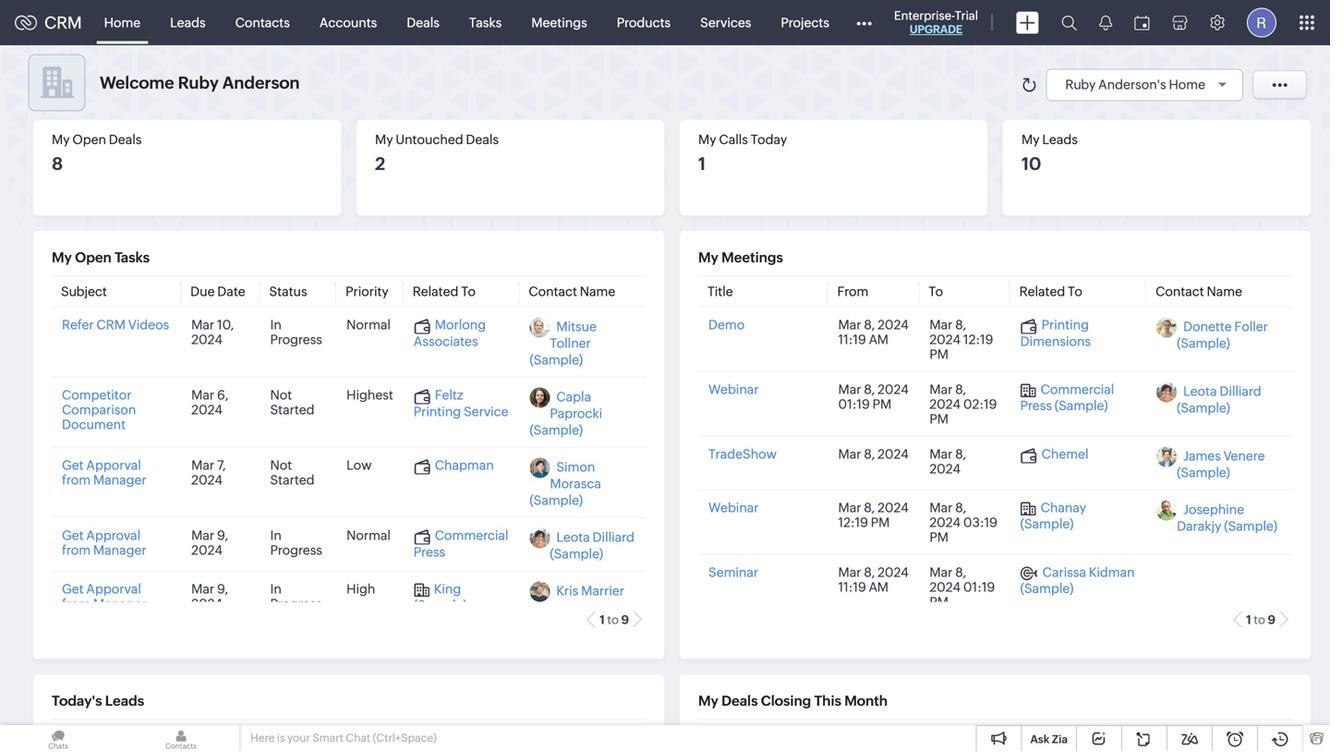 Task type: vqa. For each thing, say whether or not it's contained in the screenshot.


Task type: locate. For each thing, give the bounding box(es) containing it.
get down document
[[62, 458, 84, 473]]

mar 8, 2024 02:19 pm
[[930, 382, 997, 426]]

commercial up king on the left of the page
[[435, 528, 509, 543]]

my up title link
[[699, 250, 719, 266]]

apporval down get approval from manager link
[[86, 582, 141, 597]]

crm link
[[15, 13, 82, 32]]

commercial
[[1041, 382, 1115, 397], [435, 528, 509, 543]]

1 vertical spatial in
[[270, 528, 282, 543]]

1 vertical spatial commercial
[[435, 528, 509, 543]]

1 horizontal spatial mar 8, 2024 12:19 pm
[[930, 317, 994, 362]]

apporval for mar 9, 2024
[[86, 582, 141, 597]]

0 vertical spatial dilliard
[[1220, 384, 1262, 399]]

9, for get apporval from manager
[[217, 582, 228, 597]]

3 manager from the top
[[93, 597, 147, 611]]

0 vertical spatial open
[[72, 132, 106, 147]]

chemel
[[1042, 447, 1089, 462]]

0 vertical spatial started
[[270, 402, 315, 417]]

0 horizontal spatial meetings
[[532, 15, 587, 30]]

started
[[270, 402, 315, 417], [270, 473, 315, 487]]

today
[[751, 132, 788, 147]]

press for commercial press
[[414, 545, 446, 559]]

leads for my leads 10
[[1043, 132, 1078, 147]]

0 vertical spatial webinar link
[[709, 382, 759, 397]]

am for mar 8, 2024 12:19 pm
[[869, 332, 889, 347]]

2 mar 8, 2024 11:19 am from the top
[[839, 565, 909, 595]]

2 apporval from the top
[[86, 582, 141, 597]]

am for mar 8, 2024 01:19 pm
[[869, 580, 889, 595]]

(sample) down donette
[[1177, 336, 1231, 351]]

2 horizontal spatial to
[[1068, 284, 1083, 299]]

1 vertical spatial 01:19
[[964, 580, 996, 595]]

leota dilliard (sample) up james
[[1177, 384, 1262, 415]]

my up 8
[[52, 132, 70, 147]]

calendar image
[[1135, 15, 1151, 30]]

my leads 10
[[1022, 132, 1078, 174]]

1 vertical spatial leota
[[557, 530, 590, 545]]

1 horizontal spatial related
[[1020, 284, 1066, 299]]

1 vertical spatial in progress
[[270, 528, 322, 558]]

donette foller (sample)
[[1177, 319, 1269, 351]]

contact up mitsue
[[529, 284, 578, 299]]

2 started from the top
[[270, 473, 315, 487]]

started left low
[[270, 473, 315, 487]]

leota dilliard (sample) for left leota dilliard (sample) "link"
[[550, 530, 635, 561]]

0 vertical spatial get apporval from manager
[[62, 458, 147, 487]]

1 not started from the top
[[270, 388, 315, 417]]

not started right 6,
[[270, 388, 315, 417]]

(sample) inside 'simon morasca (sample)'
[[530, 493, 583, 508]]

mar 8, 2024 01:19 pm
[[839, 382, 909, 412], [930, 565, 996, 609]]

commercial inside the commercial press
[[435, 528, 509, 543]]

leota dilliard (sample) up marrier
[[550, 530, 635, 561]]

0 vertical spatial mar 8, 2024 11:19 am
[[839, 317, 909, 347]]

0 horizontal spatial contact name link
[[529, 284, 616, 299]]

1 9, from the top
[[217, 528, 228, 543]]

chat
[[346, 732, 371, 744]]

mar 8, 2024 12:19 pm down to link
[[930, 317, 994, 362]]

2 get from the top
[[62, 528, 84, 543]]

deals right untouched
[[466, 132, 499, 147]]

commercial inside commercial press (sample)
[[1041, 382, 1115, 397]]

8, inside the mar 8, 2024
[[956, 447, 967, 462]]

dilliard for rightmost leota dilliard (sample) "link"
[[1220, 384, 1262, 399]]

(sample) up kris on the left bottom of page
[[550, 547, 604, 561]]

related to for first related to link from left
[[413, 284, 476, 299]]

my left closing in the bottom of the page
[[699, 693, 719, 709]]

not started for highest
[[270, 388, 315, 417]]

get apporval from manager down get approval from manager link
[[62, 582, 147, 611]]

get apporval from manager for mar 9, 2024
[[62, 582, 147, 611]]

tasks link
[[455, 0, 517, 45]]

contact name link up donette
[[1156, 284, 1243, 299]]

press for commercial press (sample)
[[1021, 398, 1053, 413]]

chanay (sample)
[[1021, 500, 1087, 531]]

1 vertical spatial get apporval from manager
[[62, 582, 147, 611]]

home
[[104, 15, 141, 30], [1169, 77, 1206, 92]]

to up "morlong"
[[461, 284, 476, 299]]

related to up "morlong"
[[413, 284, 476, 299]]

open inside the my open deals 8
[[72, 132, 106, 147]]

0 horizontal spatial commercial
[[435, 528, 509, 543]]

1 horizontal spatial 9
[[1268, 613, 1276, 627]]

chanay (sample) link
[[1021, 500, 1087, 531]]

contact name for 1st contact name link from the right
[[1156, 284, 1243, 299]]

refer crm videos
[[62, 317, 169, 332]]

printing up dimensions
[[1042, 317, 1090, 332]]

1 vertical spatial mar 9, 2024
[[191, 582, 228, 611]]

2 webinar link from the top
[[709, 500, 759, 515]]

1 normal from the top
[[347, 317, 391, 332]]

deals inside the my open deals 8
[[109, 132, 142, 147]]

2 mar 8, 2024 from the left
[[930, 447, 967, 476]]

pm
[[930, 347, 949, 362], [873, 397, 892, 412], [930, 412, 949, 426], [871, 515, 890, 530], [930, 530, 949, 545], [930, 595, 949, 609]]

printing inside feltz printing service
[[414, 404, 461, 419]]

9 for my open tasks
[[622, 613, 629, 627]]

closing
[[761, 693, 812, 709]]

(sample) down james
[[1177, 465, 1231, 480]]

1 from from the top
[[62, 473, 91, 487]]

josephine darakjy (sample) link
[[1177, 502, 1278, 534]]

(sample) down morasca
[[530, 493, 583, 508]]

1 horizontal spatial contact
[[1156, 284, 1205, 299]]

0 horizontal spatial mar 8, 2024
[[839, 447, 909, 462]]

zia
[[1053, 733, 1068, 746]]

videos
[[128, 317, 169, 332]]

1 horizontal spatial contact name
[[1156, 284, 1243, 299]]

smart
[[313, 732, 344, 744]]

0 horizontal spatial related to
[[413, 284, 476, 299]]

2 to from the left
[[929, 284, 944, 299]]

0 horizontal spatial dilliard
[[593, 530, 635, 545]]

1 started from the top
[[270, 402, 315, 417]]

1 webinar from the top
[[709, 382, 759, 397]]

webinar for mar 8, 2024 01:19 pm
[[709, 382, 759, 397]]

name for 1st contact name link from the right
[[1207, 284, 1243, 299]]

from inside get approval from manager
[[62, 543, 91, 558]]

0 vertical spatial mar 8, 2024 12:19 pm
[[930, 317, 994, 362]]

projects
[[781, 15, 830, 30]]

2 webinar from the top
[[709, 500, 759, 515]]

normal up the high
[[347, 528, 391, 543]]

manager inside get approval from manager
[[93, 543, 147, 558]]

1 vertical spatial get apporval from manager link
[[62, 582, 147, 611]]

1 1 to 9 from the left
[[600, 613, 629, 627]]

0 vertical spatial am
[[869, 332, 889, 347]]

1 in progress from the top
[[270, 317, 322, 347]]

started right 6,
[[270, 402, 315, 417]]

from for normal
[[62, 543, 91, 558]]

2 progress from the top
[[270, 543, 322, 558]]

1 webinar link from the top
[[709, 382, 759, 397]]

related to link up "morlong"
[[413, 284, 476, 299]]

press up the chemel link
[[1021, 398, 1053, 413]]

leota
[[1184, 384, 1218, 399], [557, 530, 590, 545]]

(sample) down carissa
[[1021, 581, 1074, 596]]

foller
[[1235, 319, 1269, 334]]

0 vertical spatial get
[[62, 458, 84, 473]]

1 vertical spatial started
[[270, 473, 315, 487]]

contact up donette
[[1156, 284, 1205, 299]]

competitor comparison document link
[[62, 388, 136, 432]]

to
[[461, 284, 476, 299], [929, 284, 944, 299], [1068, 284, 1083, 299]]

leota dilliard (sample) link up marrier
[[550, 530, 635, 561]]

0 horizontal spatial 12:19
[[839, 515, 869, 530]]

morlong
[[435, 317, 486, 332]]

mar 8, 2024 12:19 pm left mar 8, 2024 03:19 pm
[[839, 500, 909, 530]]

(sample) inside mitsue tollner (sample)
[[530, 353, 583, 367]]

9
[[622, 613, 629, 627], [1268, 613, 1276, 627]]

my for my untouched deals 2
[[375, 132, 393, 147]]

webinar link down demo "link"
[[709, 382, 759, 397]]

1 vertical spatial from
[[62, 543, 91, 558]]

mar inside mar 6, 2024
[[191, 388, 215, 402]]

printing down feltz
[[414, 404, 461, 419]]

king (sample) link
[[414, 582, 467, 613]]

1 not from the top
[[270, 388, 292, 402]]

(sample) down king on the left of the page
[[414, 598, 467, 613]]

1 vertical spatial normal
[[347, 528, 391, 543]]

press inside commercial press (sample)
[[1021, 398, 1053, 413]]

2 am from the top
[[869, 580, 889, 595]]

press
[[1021, 398, 1053, 413], [414, 545, 446, 559]]

manager for high
[[93, 597, 147, 611]]

8, inside mar 8, 2024 02:19 pm
[[956, 382, 967, 397]]

kris marrier (sample) link
[[550, 584, 625, 615]]

pm for carissa kidman (sample)
[[930, 595, 949, 609]]

2 in from the top
[[270, 528, 282, 543]]

3 progress from the top
[[270, 597, 322, 611]]

pm for chanay (sample)
[[930, 530, 949, 545]]

1 horizontal spatial to
[[929, 284, 944, 299]]

1 vertical spatial 11:19
[[839, 580, 867, 595]]

1 manager from the top
[[93, 473, 147, 487]]

manager for low
[[93, 473, 147, 487]]

not started left low
[[270, 458, 315, 487]]

mar 6, 2024
[[191, 388, 229, 417]]

my for my meetings
[[699, 250, 719, 266]]

2 vertical spatial leads
[[105, 693, 144, 709]]

normal for commercial press
[[347, 528, 391, 543]]

leota for left leota dilliard (sample) "link"
[[557, 530, 590, 545]]

leads for today's leads
[[105, 693, 144, 709]]

1 vertical spatial leads
[[1043, 132, 1078, 147]]

today's leads
[[52, 693, 144, 709]]

dilliard for left leota dilliard (sample) "link"
[[593, 530, 635, 545]]

mar 8, 2024 01:19 pm left mar 8, 2024 02:19 pm
[[839, 382, 909, 412]]

9, for get approval from manager
[[217, 528, 228, 543]]

1 horizontal spatial home
[[1169, 77, 1206, 92]]

signals element
[[1089, 0, 1124, 45]]

1 get apporval from manager from the top
[[62, 458, 147, 487]]

0 horizontal spatial crm
[[44, 13, 82, 32]]

crm right refer
[[96, 317, 126, 332]]

Other Modules field
[[845, 8, 884, 37]]

2 get apporval from manager link from the top
[[62, 582, 147, 611]]

(sample) down paprocki
[[530, 423, 583, 438]]

1 am from the top
[[869, 332, 889, 347]]

home up welcome
[[104, 15, 141, 30]]

get left approval
[[62, 528, 84, 543]]

0 horizontal spatial tasks
[[115, 250, 150, 266]]

2 1 to 9 from the left
[[1247, 613, 1276, 627]]

carissa kidman (sample) link
[[1021, 565, 1135, 596]]

2 contact from the left
[[1156, 284, 1205, 299]]

1 horizontal spatial contact name link
[[1156, 284, 1243, 299]]

1 horizontal spatial to
[[1254, 613, 1266, 627]]

my inside my calls today 1
[[699, 132, 717, 147]]

0 horizontal spatial leota dilliard (sample) link
[[550, 530, 635, 561]]

in for get apporval from manager
[[270, 582, 282, 597]]

tasks right deals link
[[469, 15, 502, 30]]

my up '2'
[[375, 132, 393, 147]]

leads inside "my leads 10"
[[1043, 132, 1078, 147]]

pm for commercial press (sample)
[[930, 412, 949, 426]]

deals left tasks link
[[407, 15, 440, 30]]

leota down donette foller (sample)
[[1184, 384, 1218, 399]]

1 horizontal spatial press
[[1021, 398, 1053, 413]]

my for my deals closing this month
[[699, 693, 719, 709]]

mar 8, 2024 01:19 pm down mar 8, 2024 03:19 pm
[[930, 565, 996, 609]]

1 horizontal spatial name
[[1207, 284, 1243, 299]]

to right the from
[[929, 284, 944, 299]]

crm right logo
[[44, 13, 82, 32]]

1 to from the left
[[608, 613, 619, 627]]

create menu element
[[1005, 0, 1051, 45]]

create menu image
[[1017, 12, 1040, 34]]

3 in from the top
[[270, 582, 282, 597]]

deals left closing in the bottom of the page
[[722, 693, 758, 709]]

1 horizontal spatial 12:19
[[964, 332, 994, 347]]

2 9 from the left
[[1268, 613, 1276, 627]]

(sample) up chemel
[[1055, 398, 1109, 413]]

0 vertical spatial 12:19
[[964, 332, 994, 347]]

deals down welcome
[[109, 132, 142, 147]]

0 vertical spatial in progress
[[270, 317, 322, 347]]

tollner
[[550, 336, 591, 351]]

0 horizontal spatial press
[[414, 545, 446, 559]]

1 related from the left
[[413, 284, 459, 299]]

pm inside mar 8, 2024 02:19 pm
[[930, 412, 949, 426]]

webinar down demo "link"
[[709, 382, 759, 397]]

2 normal from the top
[[347, 528, 391, 543]]

apporval down document
[[86, 458, 141, 473]]

my for my open tasks
[[52, 250, 72, 266]]

2 manager from the top
[[93, 543, 147, 558]]

related for first related to link from left
[[413, 284, 459, 299]]

manager
[[93, 473, 147, 487], [93, 543, 147, 558], [93, 597, 147, 611]]

progress for press
[[270, 543, 322, 558]]

1 vertical spatial not started
[[270, 458, 315, 487]]

competitor
[[62, 388, 132, 402]]

0 horizontal spatial ruby
[[178, 73, 219, 92]]

(sample) up james
[[1177, 401, 1231, 415]]

0 vertical spatial 11:19
[[839, 332, 867, 347]]

is
[[277, 732, 285, 744]]

1 horizontal spatial dilliard
[[1220, 384, 1262, 399]]

pm left mar 8, 2024 03:19 pm
[[871, 515, 890, 530]]

1 11:19 from the top
[[839, 332, 867, 347]]

1 9 from the left
[[622, 613, 629, 627]]

pm down mar 8, 2024 03:19 pm
[[930, 595, 949, 609]]

normal down priority link
[[347, 317, 391, 332]]

name up donette
[[1207, 284, 1243, 299]]

mar 10, 2024
[[191, 317, 234, 347]]

get inside get approval from manager
[[62, 528, 84, 543]]

comparison
[[62, 402, 136, 417]]

deals inside deals link
[[407, 15, 440, 30]]

not right 6,
[[270, 388, 292, 402]]

press up king on the left of the page
[[414, 545, 446, 559]]

leota dilliard (sample) link up james
[[1177, 384, 1262, 415]]

1 vertical spatial meetings
[[722, 250, 784, 266]]

0 horizontal spatial leota dilliard (sample)
[[550, 530, 635, 561]]

get apporval from manager link down get approval from manager link
[[62, 582, 147, 611]]

webinar link
[[709, 382, 759, 397], [709, 500, 759, 515]]

2 related from the left
[[1020, 284, 1066, 299]]

mar inside mar 8, 2024 03:19 pm
[[930, 500, 953, 515]]

contact name up donette
[[1156, 284, 1243, 299]]

tasks up videos
[[115, 250, 150, 266]]

1 get from the top
[[62, 458, 84, 473]]

1 contact name from the left
[[529, 284, 616, 299]]

my left calls
[[699, 132, 717, 147]]

to up printing dimensions
[[1068, 284, 1083, 299]]

service
[[464, 404, 509, 419]]

pm left the 03:19
[[930, 530, 949, 545]]

my up 10
[[1022, 132, 1040, 147]]

webinar down tradeshow
[[709, 500, 759, 515]]

1 vertical spatial leota dilliard (sample) link
[[550, 530, 635, 561]]

0 vertical spatial home
[[104, 15, 141, 30]]

2 9, from the top
[[217, 582, 228, 597]]

2 from from the top
[[62, 543, 91, 558]]

3 in progress from the top
[[270, 582, 322, 611]]

(sample) down tollner
[[530, 353, 583, 367]]

1 vertical spatial apporval
[[86, 582, 141, 597]]

contact name link up mitsue
[[529, 284, 616, 299]]

2 to from the left
[[1254, 613, 1266, 627]]

progress for associates
[[270, 332, 322, 347]]

1 in from the top
[[270, 317, 282, 332]]

02:19
[[964, 397, 997, 412]]

(sample) inside josephine darakjy (sample)
[[1225, 519, 1278, 534]]

pm up mar 8, 2024 02:19 pm
[[930, 347, 949, 362]]

not right 7,
[[270, 458, 292, 473]]

0 vertical spatial 9,
[[217, 528, 228, 543]]

3 get from the top
[[62, 582, 84, 597]]

1 horizontal spatial printing
[[1042, 317, 1090, 332]]

james
[[1184, 449, 1222, 463]]

capla
[[557, 390, 592, 404]]

1 related to link from the left
[[413, 284, 476, 299]]

2 vertical spatial from
[[62, 597, 91, 611]]

2 in progress from the top
[[270, 528, 322, 558]]

1 horizontal spatial mar 8, 2024
[[930, 447, 967, 476]]

refer crm videos link
[[62, 317, 169, 332]]

open for deals
[[72, 132, 106, 147]]

contact for 2nd contact name link from the right
[[529, 284, 578, 299]]

ruby left anderson's
[[1066, 77, 1096, 92]]

0 vertical spatial commercial
[[1041, 382, 1115, 397]]

0 vertical spatial press
[[1021, 398, 1053, 413]]

carissa
[[1043, 565, 1087, 580]]

0 vertical spatial normal
[[347, 317, 391, 332]]

1 name from the left
[[580, 284, 616, 299]]

1 horizontal spatial crm
[[96, 317, 126, 332]]

contact
[[529, 284, 578, 299], [1156, 284, 1205, 299]]

0 horizontal spatial related to link
[[413, 284, 476, 299]]

1 get apporval from manager link from the top
[[62, 458, 147, 487]]

2 mar 9, 2024 from the top
[[191, 582, 228, 611]]

open down welcome
[[72, 132, 106, 147]]

get apporval from manager link for mar 7, 2024
[[62, 458, 147, 487]]

2 not started from the top
[[270, 458, 315, 487]]

0 horizontal spatial leota
[[557, 530, 590, 545]]

get for normal
[[62, 528, 84, 543]]

0 vertical spatial 01:19
[[839, 397, 870, 412]]

01:19
[[839, 397, 870, 412], [964, 580, 996, 595]]

(sample) down josephine
[[1225, 519, 1278, 534]]

started for low
[[270, 473, 315, 487]]

1 horizontal spatial related to link
[[1020, 284, 1083, 299]]

0 horizontal spatial 01:19
[[839, 397, 870, 412]]

1 vertical spatial mar 8, 2024 11:19 am
[[839, 565, 909, 595]]

1 vertical spatial open
[[75, 250, 112, 266]]

leota dilliard (sample) link
[[1177, 384, 1262, 415], [550, 530, 635, 561]]

2 name from the left
[[1207, 284, 1243, 299]]

my meetings
[[699, 250, 784, 266]]

contact name up mitsue
[[529, 284, 616, 299]]

2 not from the top
[[270, 458, 292, 473]]

products
[[617, 15, 671, 30]]

1 vertical spatial tasks
[[115, 250, 150, 266]]

0 horizontal spatial to
[[608, 613, 619, 627]]

apporval
[[86, 458, 141, 473], [86, 582, 141, 597]]

webinar link for 01:19
[[709, 382, 759, 397]]

simon morasca (sample) link
[[530, 460, 602, 508]]

contact for 1st contact name link from the right
[[1156, 284, 1205, 299]]

press inside the commercial press
[[414, 545, 446, 559]]

meetings link
[[517, 0, 602, 45]]

(sample) inside capla paprocki (sample)
[[530, 423, 583, 438]]

0 vertical spatial mar 9, 2024
[[191, 528, 228, 558]]

2 contact name from the left
[[1156, 284, 1243, 299]]

my inside "my leads 10"
[[1022, 132, 1040, 147]]

mitsue tollner (sample) link
[[530, 319, 597, 367]]

0 horizontal spatial 1 to 9
[[600, 613, 629, 627]]

dilliard up marrier
[[593, 530, 635, 545]]

1 mar 9, 2024 from the top
[[191, 528, 228, 558]]

2 vertical spatial get
[[62, 582, 84, 597]]

related up "morlong"
[[413, 284, 459, 299]]

meetings up title link
[[722, 250, 784, 266]]

1 apporval from the top
[[86, 458, 141, 473]]

1 vertical spatial manager
[[93, 543, 147, 558]]

webinar link down tradeshow
[[709, 500, 759, 515]]

meetings right tasks link
[[532, 15, 587, 30]]

get for low
[[62, 458, 84, 473]]

2 vertical spatial in
[[270, 582, 282, 597]]

0 vertical spatial printing
[[1042, 317, 1090, 332]]

leota down morasca
[[557, 530, 590, 545]]

0 horizontal spatial related
[[413, 284, 459, 299]]

1 to from the left
[[461, 284, 476, 299]]

open up the subject
[[75, 250, 112, 266]]

1 vertical spatial mar 8, 2024 01:19 pm
[[930, 565, 996, 609]]

my
[[52, 132, 70, 147], [375, 132, 393, 147], [699, 132, 717, 147], [1022, 132, 1040, 147], [52, 250, 72, 266], [699, 250, 719, 266], [699, 693, 719, 709]]

1 progress from the top
[[270, 332, 322, 347]]

(sample) down kris on the left bottom of page
[[550, 600, 604, 615]]

kris marrier (sample)
[[550, 584, 625, 615]]

deals inside my untouched deals 2
[[466, 132, 499, 147]]

my up the subject
[[52, 250, 72, 266]]

printing inside printing dimensions
[[1042, 317, 1090, 332]]

priority link
[[346, 284, 389, 299]]

0 vertical spatial apporval
[[86, 458, 141, 473]]

1 related to from the left
[[413, 284, 476, 299]]

2 related to from the left
[[1020, 284, 1083, 299]]

home right anderson's
[[1169, 77, 1206, 92]]

name up mitsue
[[580, 284, 616, 299]]

(sample) down chanay at the right bottom of page
[[1021, 516, 1074, 531]]

webinar for mar 8, 2024 12:19 pm
[[709, 500, 759, 515]]

get apporval from manager down document
[[62, 458, 147, 487]]

leota dilliard (sample) for rightmost leota dilliard (sample) "link"
[[1177, 384, 1262, 415]]

in progress
[[270, 317, 322, 347], [270, 528, 322, 558], [270, 582, 322, 611]]

1 vertical spatial get
[[62, 528, 84, 543]]

my inside the my open deals 8
[[52, 132, 70, 147]]

pm inside mar 8, 2024 03:19 pm
[[930, 530, 949, 545]]

get down get approval from manager link
[[62, 582, 84, 597]]

1 vertical spatial mar 8, 2024 12:19 pm
[[839, 500, 909, 530]]

commercial press (sample) link
[[1021, 382, 1115, 413]]

3 to from the left
[[1068, 284, 1083, 299]]

0 vertical spatial leota dilliard (sample) link
[[1177, 384, 1262, 415]]

printing dimensions
[[1021, 317, 1091, 349]]

demo link
[[709, 317, 745, 332]]

0 vertical spatial manager
[[93, 473, 147, 487]]

03:19
[[964, 515, 998, 530]]

1 vertical spatial crm
[[96, 317, 126, 332]]

mar 8, 2024 12:19 pm
[[930, 317, 994, 362], [839, 500, 909, 530]]

dilliard down donette foller (sample)
[[1220, 384, 1262, 399]]

3 from from the top
[[62, 597, 91, 611]]

0 vertical spatial in
[[270, 317, 282, 332]]

2 horizontal spatial 1
[[1247, 613, 1252, 627]]

feltz printing service link
[[414, 388, 509, 419]]

0 horizontal spatial to
[[461, 284, 476, 299]]

related to link up printing dimensions
[[1020, 284, 1083, 299]]

related up printing dimensions
[[1020, 284, 1066, 299]]

0 horizontal spatial 9
[[622, 613, 629, 627]]

related to up printing dimensions
[[1020, 284, 1083, 299]]

get for high
[[62, 582, 84, 597]]

simon morasca (sample)
[[530, 460, 602, 508]]

commercial down dimensions
[[1041, 382, 1115, 397]]

get apporval from manager
[[62, 458, 147, 487], [62, 582, 147, 611]]

ruby down leads link
[[178, 73, 219, 92]]

progress for (sample)
[[270, 597, 322, 611]]

1 vertical spatial home
[[1169, 77, 1206, 92]]

1 horizontal spatial meetings
[[722, 250, 784, 266]]

2024 inside mar 8, 2024 03:19 pm
[[930, 515, 961, 530]]

get apporval from manager link down document
[[62, 458, 147, 487]]

0 vertical spatial leads
[[170, 15, 206, 30]]

0 vertical spatial get apporval from manager link
[[62, 458, 147, 487]]

(sample) inside james venere (sample)
[[1177, 465, 1231, 480]]

0 vertical spatial not
[[270, 388, 292, 402]]

2 11:19 from the top
[[839, 580, 867, 595]]

related to for first related to link from the right
[[1020, 284, 1083, 299]]

1 mar 8, 2024 11:19 am from the top
[[839, 317, 909, 347]]

1 contact from the left
[[529, 284, 578, 299]]

pm left mar 8, 2024 02:19 pm
[[873, 397, 892, 412]]

services
[[701, 15, 752, 30]]

commercial for commercial press
[[435, 528, 509, 543]]

2
[[375, 154, 386, 174]]

2 get apporval from manager from the top
[[62, 582, 147, 611]]

(sample) inside donette foller (sample)
[[1177, 336, 1231, 351]]

pm left 02:19
[[930, 412, 949, 426]]

to for my open tasks
[[608, 613, 619, 627]]

my inside my untouched deals 2
[[375, 132, 393, 147]]

from for high
[[62, 597, 91, 611]]

my open tasks
[[52, 250, 150, 266]]



Task type: describe. For each thing, give the bounding box(es) containing it.
mar inside mar 8, 2024 02:19 pm
[[930, 382, 953, 397]]

1 contact name link from the left
[[529, 284, 616, 299]]

trial
[[955, 9, 979, 23]]

in progress for (sample)
[[270, 582, 322, 611]]

my deals closing this month
[[699, 693, 888, 709]]

1 horizontal spatial tasks
[[469, 15, 502, 30]]

2024 inside mar 7, 2024
[[191, 473, 223, 487]]

my for my leads 10
[[1022, 132, 1040, 147]]

dimensions
[[1021, 334, 1091, 349]]

printing dimensions link
[[1021, 317, 1091, 349]]

demo
[[709, 317, 745, 332]]

feltz printing service
[[414, 388, 509, 419]]

month
[[845, 693, 888, 709]]

in for get approval from manager
[[270, 528, 282, 543]]

profile image
[[1248, 8, 1277, 37]]

(sample) inside commercial press (sample)
[[1055, 398, 1109, 413]]

contact name for 2nd contact name link from the right
[[529, 284, 616, 299]]

upgrade
[[910, 23, 963, 36]]

(sample) inside "chanay (sample)"
[[1021, 516, 1074, 531]]

welcome ruby anderson
[[100, 73, 300, 92]]

mitsue
[[557, 319, 597, 334]]

1 for my open tasks
[[600, 613, 605, 627]]

commercial press
[[414, 528, 509, 559]]

name for 2nd contact name link from the right
[[580, 284, 616, 299]]

1 mar 8, 2024 from the left
[[839, 447, 909, 462]]

subject link
[[61, 284, 107, 299]]

enterprise-
[[895, 9, 955, 23]]

commercial for commercial press (sample)
[[1041, 382, 1115, 397]]

(ctrl+space)
[[373, 732, 437, 744]]

priority
[[346, 284, 389, 299]]

my for my calls today 1
[[699, 132, 717, 147]]

simon
[[557, 460, 595, 475]]

0 vertical spatial meetings
[[532, 15, 587, 30]]

my open deals 8
[[52, 132, 142, 174]]

to for first related to link from the right
[[1068, 284, 1083, 299]]

projects link
[[766, 0, 845, 45]]

1 for my meetings
[[1247, 613, 1252, 627]]

10,
[[217, 317, 234, 332]]

(sample) inside kris marrier (sample)
[[550, 600, 604, 615]]

10
[[1022, 154, 1042, 174]]

due
[[191, 284, 215, 299]]

competitor comparison document
[[62, 388, 136, 432]]

this
[[815, 693, 842, 709]]

calls
[[719, 132, 748, 147]]

mar inside mar 7, 2024
[[191, 458, 215, 473]]

kidman
[[1089, 565, 1135, 580]]

related for first related to link from the right
[[1020, 284, 1066, 299]]

chapman link
[[414, 458, 494, 474]]

signals image
[[1100, 15, 1113, 30]]

mar 9, 2024 for get apporval from manager
[[191, 582, 228, 611]]

morlong associates
[[414, 317, 486, 349]]

tradeshow link
[[709, 447, 777, 462]]

from for low
[[62, 473, 91, 487]]

untouched
[[396, 132, 464, 147]]

enterprise-trial upgrade
[[895, 9, 979, 36]]

document
[[62, 417, 126, 432]]

open for tasks
[[75, 250, 112, 266]]

in for refer crm videos
[[270, 317, 282, 332]]

refer
[[62, 317, 94, 332]]

mar 8, 2024 11:19 am for mar 8, 2024 01:19 pm
[[839, 565, 909, 595]]

commercial press (sample)
[[1021, 382, 1115, 413]]

contacts link
[[221, 0, 305, 45]]

from link
[[838, 284, 869, 299]]

approval
[[86, 528, 141, 543]]

ask
[[1031, 733, 1050, 746]]

webinar link for 12:19
[[709, 500, 759, 515]]

search image
[[1062, 15, 1078, 30]]

mar 8, 2024 11:19 am for mar 8, 2024 12:19 pm
[[839, 317, 909, 347]]

2 contact name link from the left
[[1156, 284, 1243, 299]]

mar inside mar 10, 2024
[[191, 317, 215, 332]]

due date link
[[191, 284, 245, 299]]

capla paprocki (sample)
[[530, 390, 603, 438]]

in progress for associates
[[270, 317, 322, 347]]

status
[[269, 284, 307, 299]]

1 to 9 for my open tasks
[[600, 613, 629, 627]]

search element
[[1051, 0, 1089, 45]]

king (sample)
[[414, 582, 467, 613]]

seminar link
[[709, 565, 759, 580]]

not for 6,
[[270, 388, 292, 402]]

date
[[217, 284, 245, 299]]

0 horizontal spatial home
[[104, 15, 141, 30]]

to for first related to link from left
[[461, 284, 476, 299]]

high
[[347, 582, 376, 597]]

services link
[[686, 0, 766, 45]]

my for my open deals 8
[[52, 132, 70, 147]]

(sample) inside carissa kidman (sample)
[[1021, 581, 1074, 596]]

james venere (sample)
[[1177, 449, 1266, 480]]

anderson's
[[1099, 77, 1167, 92]]

in progress for press
[[270, 528, 322, 558]]

highest
[[347, 388, 393, 402]]

ruby anderson's home
[[1066, 77, 1206, 92]]

my untouched deals 2
[[375, 132, 499, 174]]

mitsue tollner (sample)
[[530, 319, 597, 367]]

2024 inside mar 8, 2024 02:19 pm
[[930, 397, 961, 412]]

today's
[[52, 693, 102, 709]]

get apporval from manager link for mar 9, 2024
[[62, 582, 147, 611]]

king
[[434, 582, 461, 597]]

normal for morlong associates
[[347, 317, 391, 332]]

pm for printing dimensions
[[930, 347, 949, 362]]

2 related to link from the left
[[1020, 284, 1083, 299]]

leota for rightmost leota dilliard (sample) "link"
[[1184, 384, 1218, 399]]

mar 9, 2024 for get approval from manager
[[191, 528, 228, 558]]

get approval from manager link
[[62, 528, 147, 558]]

tradeshow
[[709, 447, 777, 462]]

products link
[[602, 0, 686, 45]]

chanay
[[1041, 500, 1087, 515]]

11:19 for mar 8, 2024 12:19 pm
[[839, 332, 867, 347]]

logo image
[[15, 15, 37, 30]]

0 horizontal spatial mar 8, 2024 01:19 pm
[[839, 382, 909, 412]]

welcome
[[100, 73, 174, 92]]

mar 8, 2024 03:19 pm
[[930, 500, 998, 545]]

leads link
[[155, 0, 221, 45]]

apporval for mar 7, 2024
[[86, 458, 141, 473]]

ruby anderson's home link
[[1066, 77, 1234, 92]]

contacts
[[235, 15, 290, 30]]

contacts image
[[123, 725, 239, 751]]

1 horizontal spatial mar 8, 2024 01:19 pm
[[930, 565, 996, 609]]

1 horizontal spatial ruby
[[1066, 77, 1096, 92]]

feltz
[[435, 388, 464, 402]]

1 to 9 for my meetings
[[1247, 613, 1276, 627]]

started for highest
[[270, 402, 315, 417]]

6,
[[217, 388, 229, 402]]

accounts link
[[305, 0, 392, 45]]

not for 7,
[[270, 458, 292, 473]]

carissa kidman (sample)
[[1021, 565, 1135, 596]]

1 horizontal spatial 01:19
[[964, 580, 996, 595]]

title link
[[708, 284, 733, 299]]

2024 inside mar 10, 2024
[[191, 332, 223, 347]]

seminar
[[709, 565, 759, 580]]

9 for my meetings
[[1268, 613, 1276, 627]]

associates
[[414, 334, 478, 349]]

7,
[[217, 458, 226, 473]]

get apporval from manager for mar 7, 2024
[[62, 458, 147, 487]]

profile element
[[1236, 0, 1288, 45]]

1 inside my calls today 1
[[699, 154, 706, 174]]

not started for low
[[270, 458, 315, 487]]

commercial press link
[[414, 528, 509, 559]]

status link
[[269, 284, 307, 299]]

chats image
[[0, 725, 116, 751]]

venere
[[1224, 449, 1266, 463]]

to for my meetings
[[1254, 613, 1266, 627]]

kris
[[557, 584, 579, 598]]

1 vertical spatial 12:19
[[839, 515, 869, 530]]

1 horizontal spatial leota dilliard (sample) link
[[1177, 384, 1262, 415]]

11:19 for mar 8, 2024 01:19 pm
[[839, 580, 867, 595]]

8, inside mar 8, 2024 03:19 pm
[[956, 500, 967, 515]]

your
[[287, 732, 310, 744]]

darakjy
[[1177, 519, 1222, 534]]

marrier
[[581, 584, 625, 598]]

2024 inside mar 6, 2024
[[191, 402, 223, 417]]

0 horizontal spatial mar 8, 2024 12:19 pm
[[839, 500, 909, 530]]

manager for normal
[[93, 543, 147, 558]]

josephine darakjy (sample)
[[1177, 502, 1278, 534]]

my calls today 1
[[699, 132, 788, 174]]



